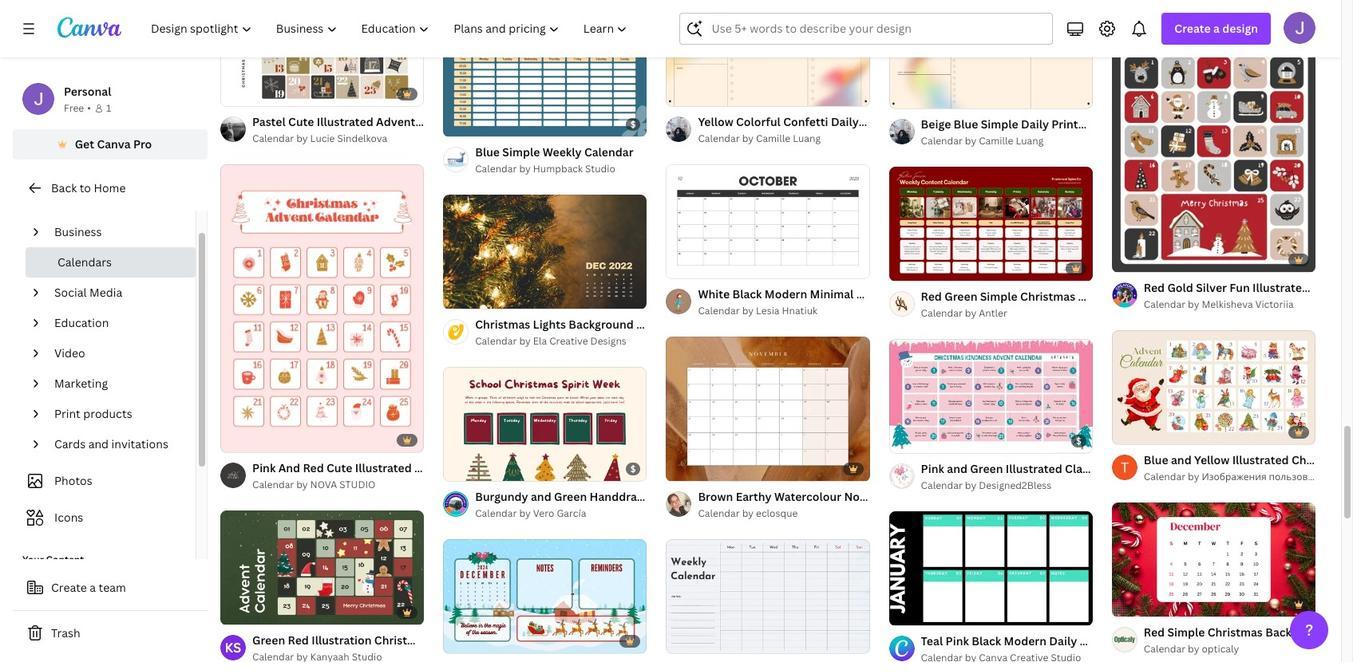 Task type: vqa. For each thing, say whether or not it's contained in the screenshot.


Task type: locate. For each thing, give the bounding box(es) containing it.
1 horizontal spatial blue
[[954, 117, 979, 132]]

a left team
[[90, 581, 96, 596]]

blue
[[954, 117, 979, 132], [475, 145, 500, 160], [1144, 453, 1169, 468]]

0 horizontal spatial blue
[[475, 145, 500, 160]]

luang
[[793, 132, 821, 145], [1016, 134, 1044, 148]]

black
[[733, 286, 762, 302], [972, 634, 1002, 649]]

1 horizontal spatial calendar by camille luang link
[[921, 133, 1093, 149]]

calendar by opticaly link
[[1144, 642, 1316, 658]]

a
[[1350, 453, 1353, 468]]

•
[[87, 101, 91, 115]]

by
[[742, 132, 754, 145], [296, 132, 308, 146], [965, 134, 977, 148], [519, 162, 531, 176], [1188, 298, 1200, 311], [742, 304, 754, 318], [965, 307, 977, 320], [519, 335, 531, 348], [1188, 470, 1200, 484], [296, 479, 308, 492], [965, 479, 977, 493], [519, 507, 531, 521], [742, 507, 754, 521], [1188, 643, 1200, 656]]

calendars
[[57, 255, 112, 270]]

eclosque
[[756, 507, 798, 521]]

1 vertical spatial cute
[[327, 461, 352, 476]]

a inside the create a design dropdown button
[[1214, 21, 1220, 36]]

by left the humpback
[[519, 162, 531, 176]]

calendar by eclosque
[[698, 507, 798, 521]]

by inside blue and yellow illustrated christmas  a calendar by изображения пользователя tati
[[1188, 470, 1200, 484]]

1 of 12
[[900, 607, 928, 619]]

by left 'opticaly'
[[1188, 643, 1200, 656]]

camille down colorful
[[756, 132, 791, 145]]

2022
[[696, 317, 722, 332]]

1 vertical spatial 1
[[900, 607, 905, 619]]

calendar inside red gold silver fun illustrated christm calendar by melkisheva victoriia
[[1144, 298, 1186, 311]]

december
[[637, 317, 693, 332]]

1 horizontal spatial 1
[[900, 607, 905, 619]]

photos
[[54, 474, 92, 489]]

0 horizontal spatial create
[[51, 581, 87, 596]]

1 horizontal spatial cute
[[327, 461, 352, 476]]

0 vertical spatial 1
[[106, 101, 111, 115]]

and
[[278, 461, 300, 476]]

and up calendar by изображения пользователя tati "link"
[[1171, 453, 1192, 468]]

camille down beige blue simple daily printable calendar link
[[979, 134, 1014, 148]]

1 vertical spatial background
[[1266, 625, 1331, 640]]

0 vertical spatial background
[[569, 317, 634, 332]]

red inside red gold silver fun illustrated christm calendar by melkisheva victoriia
[[1144, 280, 1165, 295]]

simple up 'opticaly'
[[1168, 625, 1205, 640]]

illustrated inside pastel cute illustrated advent christmas calendar calendar by lucie sindelkova
[[317, 114, 374, 130]]

green red illustration christmas advent calendar image
[[220, 511, 424, 626]]

1 horizontal spatial yellow
[[1195, 453, 1230, 468]]

1 right •
[[106, 101, 111, 115]]

by left lucie
[[296, 132, 308, 146]]

kanyaah studio image
[[220, 636, 246, 661]]

calendar by nova studio link
[[252, 478, 424, 494]]

nova
[[310, 479, 337, 492]]

calendar by designed2bless
[[921, 479, 1052, 493]]

pro
[[133, 137, 152, 152]]

by left eclosque
[[742, 507, 754, 521]]

education link
[[48, 308, 186, 339]]

red green simple christmas social media content weekly calendar image
[[889, 167, 1093, 281]]

calendar by camille luang link down confetti on the right top
[[698, 131, 870, 147]]

teal pink black modern daily calendar link
[[921, 633, 1129, 651]]

calendar inside red simple christmas background dec calendar by opticaly
[[1144, 643, 1186, 656]]

red right green
[[288, 633, 309, 648]]

yellow inside the yellow colorful confetti daily calendar calendar by camille luang
[[698, 114, 734, 129]]

1
[[106, 101, 111, 115], [900, 607, 905, 619]]

a left design
[[1214, 21, 1220, 36]]

1 vertical spatial $
[[1076, 435, 1082, 447]]

and right cards
[[88, 437, 109, 452]]

2023
[[904, 286, 931, 302]]

luang inside beige blue simple daily printable calendar calendar by camille luang
[[1016, 134, 1044, 148]]

red
[[1144, 280, 1165, 295], [303, 461, 324, 476], [1144, 625, 1165, 640], [288, 633, 309, 648]]

cards
[[54, 437, 86, 452]]

calendar by melkisheva victoriia link
[[1144, 297, 1316, 313]]

2 vertical spatial $
[[631, 463, 636, 475]]

daily inside beige blue simple daily printable calendar calendar by camille luang
[[1021, 117, 1049, 132]]

0 horizontal spatial cute
[[288, 114, 314, 130]]

1 horizontal spatial create
[[1175, 21, 1211, 36]]

create
[[1175, 21, 1211, 36], [51, 581, 87, 596]]

studio
[[585, 162, 616, 176]]

0 horizontal spatial and
[[88, 437, 109, 452]]

2 vertical spatial advent
[[432, 633, 472, 648]]

Search search field
[[712, 14, 1043, 44]]

sindelkova
[[337, 132, 387, 146]]

0 horizontal spatial black
[[733, 286, 762, 302]]

2 vertical spatial simple
[[1168, 625, 1205, 640]]

2 horizontal spatial simple
[[1168, 625, 1205, 640]]

simple up "calendar by humpback studio" link
[[503, 145, 540, 160]]

simple
[[981, 117, 1019, 132], [503, 145, 540, 160], [1168, 625, 1205, 640]]

pink
[[252, 461, 276, 476], [946, 634, 969, 649]]

by down gold
[[1188, 298, 1200, 311]]

printable
[[1052, 117, 1102, 132]]

$ for calendar by designed2bless
[[1076, 435, 1082, 447]]

1 horizontal spatial camille
[[979, 134, 1014, 148]]

icons link
[[22, 503, 186, 533]]

simple inside red simple christmas background dec calendar by opticaly
[[1168, 625, 1205, 640]]

a inside create a team button
[[90, 581, 96, 596]]

0 horizontal spatial pink
[[252, 461, 276, 476]]

2 horizontal spatial daily
[[1049, 634, 1077, 649]]

1 vertical spatial create
[[51, 581, 87, 596]]

camille inside the yellow colorful confetti daily calendar calendar by camille luang
[[756, 132, 791, 145]]

pink left and at the left bottom of page
[[252, 461, 276, 476]]

0 vertical spatial yellow
[[698, 114, 734, 129]]

calendar by antler
[[921, 307, 1008, 320]]

christmas inside 'pink and red cute illustrated christmas advent calendar calendar by nova studio'
[[414, 461, 470, 476]]

calendar by vero garcía
[[475, 507, 586, 521]]

illustrated inside 'pink and red cute illustrated christmas advent calendar calendar by nova studio'
[[355, 461, 412, 476]]

black right teal on the bottom right of page
[[972, 634, 1002, 649]]

red simple christmas background dec link
[[1144, 624, 1353, 642]]

advent inside pastel cute illustrated advent christmas calendar calendar by lucie sindelkova
[[376, 114, 416, 130]]

2 horizontal spatial blue
[[1144, 453, 1169, 468]]

cute inside pastel cute illustrated advent christmas calendar calendar by lucie sindelkova
[[288, 114, 314, 130]]

illustrated
[[317, 114, 374, 130], [1253, 280, 1310, 295], [1233, 453, 1289, 468], [355, 461, 412, 476]]

melkisheva
[[1202, 298, 1253, 311]]

by left antler
[[965, 307, 977, 320]]

1 horizontal spatial pink
[[946, 634, 969, 649]]

blue inside blue simple weekly calendar calendar by humpback studio
[[475, 145, 500, 160]]

green
[[252, 633, 285, 648]]

colorful christmas-themed december 2024 planner calendar image
[[443, 539, 647, 654]]

1 horizontal spatial daily
[[1021, 117, 1049, 132]]

1 vertical spatial modern
[[1004, 634, 1047, 649]]

simple inside beige blue simple daily printable calendar calendar by camille luang
[[981, 117, 1019, 132]]

illustrated up calendar by изображения пользователя tati "link"
[[1233, 453, 1289, 468]]

advent
[[376, 114, 416, 130], [472, 461, 512, 476], [432, 633, 472, 648]]

by inside red simple christmas background dec calendar by opticaly
[[1188, 643, 1200, 656]]

pastel cute illustrated advent christmas calendar link
[[252, 114, 525, 131]]

weekly
[[543, 145, 582, 160]]

modern inside the "white black modern minimal october 2023 calendar calendar by lesia hnatiuk"
[[765, 286, 808, 302]]

0 horizontal spatial a
[[90, 581, 96, 596]]

0 horizontal spatial yellow
[[698, 114, 734, 129]]

victoriia
[[1256, 298, 1294, 311]]

background left dec
[[1266, 625, 1331, 640]]

by left ela
[[519, 335, 531, 348]]

1 left of
[[900, 607, 905, 619]]

blue for blue simple weekly calendar
[[475, 145, 500, 160]]

1 horizontal spatial background
[[1266, 625, 1331, 640]]

and
[[88, 437, 109, 452], [1171, 453, 1192, 468]]

daily inside the yellow colorful confetti daily calendar calendar by camille luang
[[831, 114, 859, 129]]

0 vertical spatial $
[[631, 118, 636, 130]]

by left изображения
[[1188, 470, 1200, 484]]

0 horizontal spatial camille
[[756, 132, 791, 145]]

pink and red cute illustrated christmas advent calendar calendar by nova studio
[[252, 461, 564, 492]]

cards and invitations link
[[48, 430, 186, 460]]

simple right beige
[[981, 117, 1019, 132]]

calendar by lucie sindelkova link
[[252, 131, 424, 147]]

simple inside blue simple weekly calendar calendar by humpback studio
[[503, 145, 540, 160]]

blue inside beige blue simple daily printable calendar calendar by camille luang
[[954, 117, 979, 132]]

luang down beige blue simple daily printable calendar link
[[1016, 134, 1044, 148]]

education
[[54, 315, 109, 331]]

pink right teal on the bottom right of page
[[946, 634, 969, 649]]

cute
[[288, 114, 314, 130], [327, 461, 352, 476]]

0 horizontal spatial 1
[[106, 101, 111, 115]]

0 horizontal spatial luang
[[793, 132, 821, 145]]

your content
[[22, 553, 84, 567]]

calendar by camille luang link down printable
[[921, 133, 1093, 149]]

create a design button
[[1162, 13, 1271, 45]]

by down and at the left bottom of page
[[296, 479, 308, 492]]

0 vertical spatial modern
[[765, 286, 808, 302]]

cute up 'calendar by nova studio' link
[[327, 461, 352, 476]]

0 horizontal spatial calendar by camille luang link
[[698, 131, 870, 147]]

luang down yellow colorful confetti daily calendar link
[[793, 132, 821, 145]]

red simple christmas background dec calendar by opticaly
[[1144, 625, 1353, 656]]

yellow inside blue and yellow illustrated christmas  a calendar by изображения пользователя tati
[[1195, 453, 1230, 468]]

1 horizontal spatial advent
[[432, 633, 472, 648]]

0 horizontal spatial daily
[[831, 114, 859, 129]]

simple for red simple christmas background dec
[[1168, 625, 1205, 640]]

create inside dropdown button
[[1175, 21, 1211, 36]]

1 vertical spatial pink
[[946, 634, 969, 649]]

ela
[[533, 335, 547, 348]]

calendar inside blue and yellow illustrated christmas  a calendar by изображения пользователя tati
[[1144, 470, 1186, 484]]

0 vertical spatial cute
[[288, 114, 314, 130]]

business
[[54, 224, 102, 240]]

print products link
[[48, 399, 186, 430]]

antler
[[979, 307, 1008, 320]]

red up nova
[[303, 461, 324, 476]]

burgundy and green handdrawn christmas spirit week online group brainstorm image
[[443, 367, 647, 482]]

illustrated up victoriia
[[1253, 280, 1310, 295]]

home
[[94, 180, 126, 196]]

by left vero
[[519, 507, 531, 521]]

red simple christmas background december 2022 calendar image
[[1112, 503, 1316, 617]]

red up calendar by opticaly "link"
[[1144, 625, 1165, 640]]

1 vertical spatial yellow
[[1195, 453, 1230, 468]]

products
[[83, 406, 132, 422]]

yellow left colorful
[[698, 114, 734, 129]]

0 vertical spatial a
[[1214, 21, 1220, 36]]

1 horizontal spatial luang
[[1016, 134, 1044, 148]]

black up the lesia
[[733, 286, 762, 302]]

0 horizontal spatial background
[[569, 317, 634, 332]]

white black modern minimal october 2023 calendar link
[[698, 286, 983, 303]]

0 horizontal spatial modern
[[765, 286, 808, 302]]

0 vertical spatial advent
[[376, 114, 416, 130]]

black inside the "white black modern minimal october 2023 calendar calendar by lesia hnatiuk"
[[733, 286, 762, 302]]

red left gold
[[1144, 280, 1165, 295]]

by left the lesia
[[742, 304, 754, 318]]

and inside blue and yellow illustrated christmas  a calendar by изображения пользователя tati
[[1171, 453, 1192, 468]]

cute up lucie
[[288, 114, 314, 130]]

illustrated inside blue and yellow illustrated christmas  a calendar by изображения пользователя tati
[[1233, 453, 1289, 468]]

minimal
[[810, 286, 854, 302]]

0 vertical spatial blue
[[954, 117, 979, 132]]

yellow
[[698, 114, 734, 129], [1195, 453, 1230, 468]]

christmas inside pastel cute illustrated advent christmas calendar calendar by lucie sindelkova
[[418, 114, 473, 130]]

by down colorful
[[742, 132, 754, 145]]

pastel
[[252, 114, 286, 130]]

0 vertical spatial pink
[[252, 461, 276, 476]]

modern
[[765, 286, 808, 302], [1004, 634, 1047, 649]]

and for blue
[[1171, 453, 1192, 468]]

0 vertical spatial create
[[1175, 21, 1211, 36]]

red gold silver fun illustrated christmas advent calendar image
[[1112, 1, 1316, 272]]

calendar by camille luang link
[[698, 131, 870, 147], [921, 133, 1093, 149]]

illustrated up the studio
[[355, 461, 412, 476]]

calendar by lesia hnatiuk link
[[698, 303, 870, 319]]

vero
[[533, 507, 555, 521]]

calendar by camille luang link for simple
[[921, 133, 1093, 149]]

1 for 1
[[106, 101, 111, 115]]

illustrated up calendar by lucie sindelkova link
[[317, 114, 374, 130]]

create a design
[[1175, 21, 1258, 36]]

1 horizontal spatial and
[[1171, 453, 1192, 468]]

0 vertical spatial black
[[733, 286, 762, 302]]

dec
[[1334, 625, 1353, 640]]

white black modern minimal october 2023 calendar image
[[666, 164, 870, 279]]

0 horizontal spatial simple
[[503, 145, 540, 160]]

0 vertical spatial simple
[[981, 117, 1019, 132]]

1 horizontal spatial simple
[[981, 117, 1019, 132]]

create down content
[[51, 581, 87, 596]]

1 vertical spatial black
[[972, 634, 1002, 649]]

beige blue simple daily printable calendar image
[[889, 0, 1093, 109]]

None search field
[[680, 13, 1053, 45]]

2 horizontal spatial advent
[[472, 461, 512, 476]]

yellow up изображения
[[1195, 453, 1230, 468]]

red gold silver fun illustrated christm calendar by melkisheva victoriia
[[1144, 280, 1353, 311]]

1 vertical spatial blue
[[475, 145, 500, 160]]

create left design
[[1175, 21, 1211, 36]]

1 vertical spatial a
[[90, 581, 96, 596]]

1 vertical spatial simple
[[503, 145, 540, 160]]

$ for calendar by humpback studio
[[631, 118, 636, 130]]

background up the designs
[[569, 317, 634, 332]]

12
[[918, 607, 928, 619]]

teal pink black modern daily calendar image
[[889, 511, 1093, 626]]

1 horizontal spatial a
[[1214, 21, 1220, 36]]

1 vertical spatial advent
[[472, 461, 512, 476]]

red inside red simple christmas background dec calendar by opticaly
[[1144, 625, 1165, 640]]

by inside red gold silver fun illustrated christm calendar by melkisheva victoriia
[[1188, 298, 1200, 311]]

kanyaah studio element
[[220, 636, 246, 661]]

blue inside blue and yellow illustrated christmas  a calendar by изображения пользователя tati
[[1144, 453, 1169, 468]]

pink and red cute illustrated christmas advent calendar link
[[252, 460, 564, 478]]

confetti
[[783, 114, 828, 129]]

0 horizontal spatial advent
[[376, 114, 416, 130]]

2 vertical spatial blue
[[1144, 453, 1169, 468]]

create inside button
[[51, 581, 87, 596]]

by down beige blue simple daily printable calendar link
[[965, 134, 977, 148]]



Task type: describe. For each thing, give the bounding box(es) containing it.
social media link
[[48, 278, 186, 308]]

designs
[[591, 335, 627, 348]]

pink inside teal pink black modern daily calendar link
[[946, 634, 969, 649]]

calendar by ela creative designs link
[[475, 334, 647, 350]]

pink and green illustrated classroom christmas  kindness advent  calendar image
[[889, 339, 1093, 454]]

by left designed2bless
[[965, 479, 977, 493]]

calendar by humpback studio link
[[475, 161, 634, 177]]

beige blue simple daily printable calendar calendar by camille luang
[[921, 117, 1154, 148]]

simple for blue simple weekly calendar
[[503, 145, 540, 160]]

изображения
[[1202, 470, 1267, 484]]

social media
[[54, 285, 122, 300]]

content
[[46, 553, 84, 567]]

hnatiuk
[[782, 304, 818, 318]]

gold
[[1168, 280, 1194, 295]]

photos link
[[22, 466, 186, 497]]

lesia
[[756, 304, 780, 318]]

yellow colorful confetti daily calendar link
[[698, 113, 911, 131]]

camille inside beige blue simple daily printable calendar calendar by camille luang
[[979, 134, 1014, 148]]

create a team button
[[13, 573, 208, 604]]

1 for 1 of 12
[[900, 607, 905, 619]]

christmas inside "christmas lights background december 2022 calendar calendar by ela creative designs"
[[475, 317, 530, 332]]

teal pink black modern daily calendar
[[921, 634, 1129, 649]]

calendar by designed2bless link
[[921, 478, 1093, 494]]

red gold silver fun illustrated christm link
[[1144, 279, 1353, 297]]

daily inside teal pink black modern daily calendar link
[[1049, 634, 1077, 649]]

media
[[89, 285, 122, 300]]

pink and red cute illustrated christmas advent calendar image
[[220, 165, 424, 453]]

designed2bless
[[979, 479, 1052, 493]]

calendar by eclosque link
[[698, 506, 870, 522]]

invitations
[[111, 437, 168, 452]]

fun
[[1230, 280, 1250, 295]]

jacob simon image
[[1284, 12, 1316, 44]]

yellow colorful confetti daily calendar calendar by camille luang
[[698, 114, 911, 145]]

illustration
[[312, 633, 372, 648]]

by inside "christmas lights background december 2022 calendar calendar by ela creative designs"
[[519, 335, 531, 348]]

garcía
[[557, 507, 586, 521]]

white simple weekly calendar image
[[666, 539, 870, 654]]

get canva pro button
[[13, 129, 208, 160]]

by inside pastel cute illustrated advent christmas calendar calendar by lucie sindelkova
[[296, 132, 308, 146]]

team
[[99, 581, 126, 596]]

green red illustration christmas advent calendar link
[[252, 633, 524, 650]]

pastel cute illustrated advent christmas calendar calendar by lucie sindelkova
[[252, 114, 525, 146]]

business link
[[48, 217, 186, 248]]

пользователя
[[1269, 470, 1334, 484]]

blue for blue and yellow illustrated christmas  a
[[1144, 453, 1169, 468]]

trash
[[51, 626, 80, 641]]

lights
[[533, 317, 566, 332]]

christmas lights background december 2022 calendar image
[[443, 195, 647, 309]]

christmas lights background december 2022 calendar calendar by ela creative designs
[[475, 317, 774, 348]]

advent inside 'pink and red cute illustrated christmas advent calendar calendar by nova studio'
[[472, 461, 512, 476]]

create a team
[[51, 581, 126, 596]]

white
[[698, 286, 730, 302]]

beige
[[921, 117, 951, 132]]

calendar by camille luang link for confetti
[[698, 131, 870, 147]]

by inside 'pink and red cute illustrated christmas advent calendar calendar by nova studio'
[[296, 479, 308, 492]]

trash link
[[13, 618, 208, 650]]

get
[[75, 137, 94, 152]]

cards and invitations
[[54, 437, 168, 452]]

a for team
[[90, 581, 96, 596]]

blue and yellow illustrated christmas  a link
[[1144, 452, 1353, 469]]

luang inside the yellow colorful confetti daily calendar calendar by camille luang
[[793, 132, 821, 145]]

yellow colorful confetti daily calendar image
[[666, 0, 870, 106]]

silver
[[1196, 280, 1227, 295]]

october
[[857, 286, 901, 302]]

colorful
[[736, 114, 781, 129]]

christm
[[1312, 280, 1353, 295]]

by inside the "white black modern minimal october 2023 calendar calendar by lesia hnatiuk"
[[742, 304, 754, 318]]

1 horizontal spatial modern
[[1004, 634, 1047, 649]]

1 of 12 link
[[889, 511, 1093, 626]]

free
[[64, 101, 84, 115]]

personal
[[64, 84, 111, 99]]

christmas inside red simple christmas background dec calendar by opticaly
[[1208, 625, 1263, 640]]

social
[[54, 285, 87, 300]]

a for design
[[1214, 21, 1220, 36]]

creative
[[549, 335, 588, 348]]

print
[[54, 406, 81, 422]]

background inside red simple christmas background dec calendar by opticaly
[[1266, 625, 1331, 640]]

blue simple weekly calendar image
[[443, 22, 647, 137]]

blue simple weekly calendar calendar by humpback studio
[[475, 145, 634, 176]]

back
[[51, 180, 77, 196]]

print products
[[54, 406, 132, 422]]

blue and yellow illustrated christmas  a calendar by изображения пользователя tati
[[1144, 453, 1353, 484]]

daily for printable
[[1021, 117, 1049, 132]]

calendar by изображения пользователя tati link
[[1144, 469, 1353, 485]]

ks link
[[220, 636, 246, 661]]

red inside 'pink and red cute illustrated christmas advent calendar calendar by nova studio'
[[303, 461, 324, 476]]

create for create a design
[[1175, 21, 1211, 36]]

blue and yellow illustrated christmas  advent calendar image
[[1112, 330, 1316, 445]]

daily for calendar
[[831, 114, 859, 129]]

by inside beige blue simple daily printable calendar calendar by camille luang
[[965, 134, 977, 148]]

white black modern minimal october 2023 calendar calendar by lesia hnatiuk
[[698, 286, 983, 318]]

back to home link
[[13, 172, 208, 204]]

of
[[907, 607, 916, 619]]

design
[[1223, 21, 1258, 36]]

brown earthy watercolour november 2022 printable a4 wall calendar image
[[666, 337, 870, 481]]

background inside "christmas lights background december 2022 calendar calendar by ela creative designs"
[[569, 317, 634, 332]]

illustrated inside red gold silver fun illustrated christm calendar by melkisheva victoriia
[[1253, 280, 1310, 295]]

pastel cute illustrated advent christmas calendar image
[[220, 0, 424, 107]]

get canva pro
[[75, 137, 152, 152]]

1 horizontal spatial black
[[972, 634, 1002, 649]]

humpback
[[533, 162, 583, 176]]

cute inside 'pink and red cute illustrated christmas advent calendar calendar by nova studio'
[[327, 461, 352, 476]]

video
[[54, 346, 85, 361]]

by inside blue simple weekly calendar calendar by humpback studio
[[519, 162, 531, 176]]

top level navigation element
[[141, 13, 642, 45]]

and for cards
[[88, 437, 109, 452]]

your
[[22, 553, 44, 567]]

christmas inside blue and yellow illustrated christmas  a calendar by изображения пользователя tati
[[1292, 453, 1347, 468]]

$ for calendar by vero garcía
[[631, 463, 636, 475]]

by inside the yellow colorful confetti daily calendar calendar by camille luang
[[742, 132, 754, 145]]

create for create a team
[[51, 581, 87, 596]]

beige blue simple daily printable calendar link
[[921, 116, 1154, 133]]

blue simple weekly calendar link
[[475, 144, 634, 161]]

pink inside 'pink and red cute illustrated christmas advent calendar calendar by nova studio'
[[252, 461, 276, 476]]



